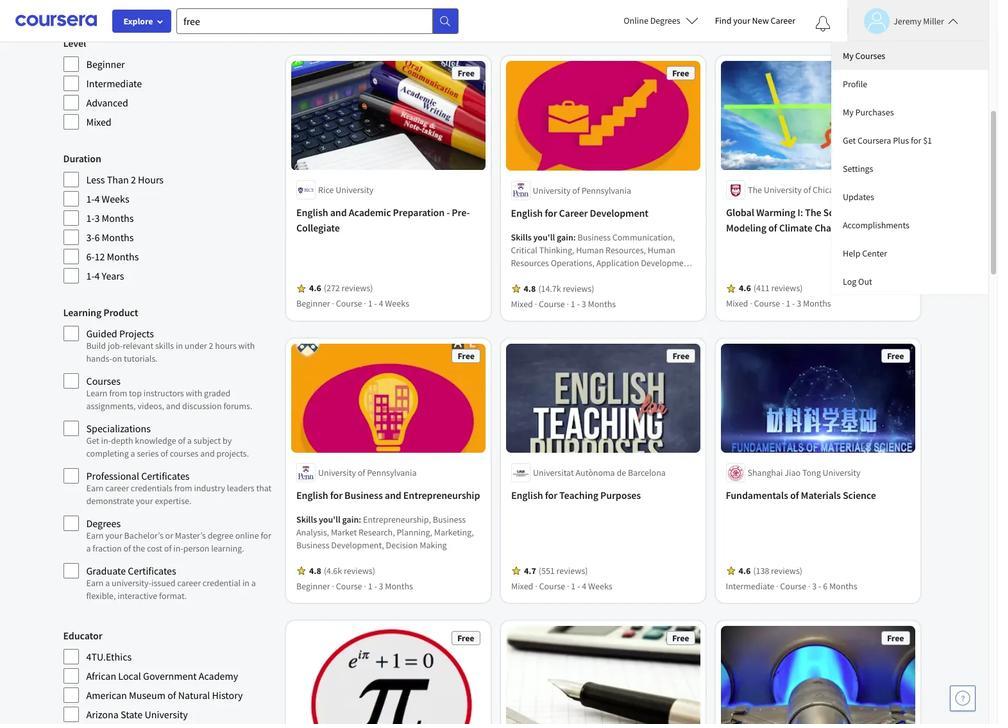 Task type: locate. For each thing, give the bounding box(es) containing it.
plus
[[893, 135, 909, 146]]

reviews) up beginner · course · 1 - 3 months
[[344, 565, 375, 577]]

skills for english for career development
[[511, 232, 532, 243]]

degrees right online
[[650, 15, 681, 26]]

the right the i:
[[805, 207, 821, 219]]

1-3 months
[[86, 212, 134, 225]]

beginner inside level group
[[86, 58, 125, 71]]

for inside earn your bachelor's or master's degree online for a fraction of the cost of in-person learning.
[[261, 530, 271, 542]]

university up the english for career development
[[533, 185, 571, 196]]

0 vertical spatial gain
[[557, 232, 574, 243]]

0 horizontal spatial courses
[[86, 375, 121, 388]]

earn
[[86, 482, 104, 494], [86, 530, 104, 542], [86, 577, 104, 589]]

for right online on the left bottom of the page
[[261, 530, 271, 542]]

in inside build job-relevant skills in under 2 hours with hands-on tutorials.
[[176, 340, 183, 352]]

4.6 for collegiate
[[309, 283, 321, 294]]

1 down the 4.6 (272 reviews)
[[368, 298, 372, 310]]

learn from top instructors with graded assignments, videos, and discussion forums.
[[86, 388, 252, 412]]

0 vertical spatial skills
[[511, 232, 532, 243]]

1- down less
[[86, 192, 95, 205]]

1 horizontal spatial university of pennsylvania
[[533, 185, 631, 196]]

beginner down (272
[[296, 298, 330, 310]]

0 horizontal spatial skills you'll gain :
[[296, 514, 363, 526]]

in right credential
[[242, 577, 250, 589]]

1 vertical spatial get
[[86, 435, 99, 447]]

english for teaching purposes
[[511, 489, 641, 502]]

english for career development link
[[511, 205, 695, 221]]

english for business and entrepreneurship link
[[296, 488, 480, 503]]

online
[[624, 15, 649, 26]]

your down credentials
[[136, 495, 153, 507]]

1 horizontal spatial pennsylvania
[[582, 185, 631, 196]]

1 vertical spatial the
[[805, 207, 821, 219]]

0 vertical spatial development,
[[641, 257, 694, 269]]

2 right the than
[[131, 173, 136, 186]]

1 horizontal spatial degrees
[[650, 15, 681, 26]]

for left $1
[[911, 135, 922, 146]]

university of pennsylvania for career
[[533, 185, 631, 196]]

1 horizontal spatial human
[[648, 244, 676, 256]]

in- down the master's
[[173, 543, 183, 554]]

beginner
[[86, 58, 125, 71], [296, 298, 330, 310], [296, 581, 330, 592]]

reviews) right the (411
[[771, 283, 803, 294]]

demonstrate
[[86, 495, 134, 507]]

2 horizontal spatial weeks
[[588, 581, 612, 592]]

earn up fraction
[[86, 530, 104, 542]]

1 earn from the top
[[86, 482, 104, 494]]

1 horizontal spatial 2
[[209, 340, 213, 352]]

1 horizontal spatial courses
[[856, 50, 886, 62]]

free
[[457, 68, 474, 79], [672, 68, 689, 79], [887, 68, 904, 79], [457, 350, 474, 362], [672, 350, 689, 362], [887, 350, 904, 362], [457, 633, 474, 644], [672, 633, 689, 644], [887, 633, 904, 644]]

universitat autònoma de barcelona
[[533, 467, 666, 479]]

0 vertical spatial career
[[105, 482, 129, 494]]

6-12 months
[[86, 250, 139, 263]]

0 horizontal spatial intermediate · course · 1 - 3 months
[[511, 16, 643, 27]]

0 horizontal spatial career
[[559, 207, 588, 219]]

course for 4.8 (4.6k reviews)
[[336, 581, 362, 592]]

level group
[[63, 35, 273, 130]]

0 vertical spatial earn
[[86, 482, 104, 494]]

0 horizontal spatial development,
[[331, 540, 384, 551]]

course down (14.7k
[[539, 298, 565, 310]]

from up assignments,
[[109, 388, 127, 399]]

skills you'll gain : up thinking,
[[511, 232, 578, 243]]

my
[[843, 50, 854, 62], [843, 107, 854, 118]]

2 inside duration group
[[131, 173, 136, 186]]

industry
[[194, 482, 225, 494]]

mixed inside level group
[[86, 115, 111, 128]]

you'll up market
[[319, 514, 340, 526]]

course down 4.7 (551 reviews)
[[539, 581, 565, 592]]

get inside get in-depth knowledge of a subject by completing a series of courses and projects.
[[86, 435, 99, 447]]

credential
[[203, 577, 241, 589]]

(48.5k
[[323, 0, 346, 12]]

career up format.
[[177, 577, 201, 589]]

your right find
[[734, 15, 751, 26]]

my purchases link
[[832, 98, 989, 126]]

university of pennsylvania for business
[[318, 467, 416, 479]]

a
[[187, 435, 192, 447], [131, 448, 135, 459], [86, 543, 91, 554], [105, 577, 110, 589], [251, 577, 256, 589]]

in- inside get in-depth knowledge of a subject by completing a series of courses and projects.
[[101, 435, 111, 447]]

·
[[561, 16, 564, 27], [593, 16, 596, 27], [776, 16, 779, 27], [808, 16, 811, 27], [332, 298, 334, 310], [364, 298, 366, 310], [535, 298, 537, 310], [567, 298, 569, 310], [750, 298, 752, 310], [782, 298, 784, 310], [332, 581, 334, 592], [364, 581, 366, 592], [535, 581, 537, 592], [567, 581, 569, 592], [776, 581, 779, 592], [808, 581, 811, 592]]

for for english for business and entrepreneurship
[[330, 489, 342, 502]]

certificates up expertise.
[[141, 470, 190, 482]]

earn inside earn career credentials from industry leaders that demonstrate your expertise.
[[86, 482, 104, 494]]

0 horizontal spatial degrees
[[86, 517, 121, 530]]

2 human from the left
[[648, 244, 676, 256]]

months
[[615, 16, 643, 27], [830, 16, 858, 27], [102, 212, 134, 225], [102, 231, 134, 244], [107, 250, 139, 263], [588, 298, 616, 310], [803, 298, 831, 310], [385, 581, 413, 592], [830, 581, 858, 592]]

1 vertical spatial from
[[174, 482, 192, 494]]

english up analysis, at the left of page
[[296, 489, 328, 502]]

1 horizontal spatial 4.8
[[524, 283, 536, 294]]

mixed for 4.7 (551 reviews)
[[511, 581, 533, 592]]

duration group
[[63, 151, 273, 284]]

reviews) up beginner · course · 1 - 4 weeks
[[341, 283, 373, 294]]

2 left hours
[[209, 340, 213, 352]]

2 1- from the top
[[86, 212, 95, 225]]

1 vertical spatial earn
[[86, 530, 104, 542]]

0 horizontal spatial 2
[[131, 173, 136, 186]]

your
[[734, 15, 751, 26], [136, 495, 153, 507], [105, 530, 122, 542]]

show
[[63, 1, 87, 13]]

4.6 left (272
[[309, 283, 321, 294]]

gain
[[557, 232, 574, 243], [342, 514, 359, 526]]

of down or
[[164, 543, 172, 554]]

0 vertical spatial university of pennsylvania
[[533, 185, 631, 196]]

for inside english for teaching purposes link
[[545, 489, 557, 502]]

show notifications image
[[816, 16, 831, 31]]

my for my courses
[[843, 50, 854, 62]]

english for english for teaching purposes
[[511, 489, 543, 502]]

0 horizontal spatial mixed · course · 1 - 3 months
[[511, 298, 616, 310]]

of inside "global warming i: the science and modeling of climate change"
[[768, 222, 777, 235]]

4.8 left (4.6k
[[309, 565, 321, 577]]

english
[[296, 207, 328, 219], [511, 207, 543, 219], [296, 489, 328, 502], [511, 489, 543, 502]]

mixed down 4.6 (411 reviews)
[[726, 298, 748, 310]]

of down jiao
[[790, 489, 799, 502]]

degrees down demonstrate
[[86, 517, 121, 530]]

my inside my courses link
[[843, 50, 854, 62]]

1 vertical spatial 2
[[209, 340, 213, 352]]

0 horizontal spatial your
[[105, 530, 122, 542]]

- for 4.6 (272 reviews)
[[374, 298, 377, 310]]

learning.
[[211, 543, 244, 554]]

: up research,
[[359, 514, 361, 526]]

0 vertical spatial from
[[109, 388, 127, 399]]

english inside english and academic preparation - pre- collegiate
[[296, 207, 328, 219]]

get inside get coursera plus for $1 link
[[843, 135, 856, 146]]

graded
[[204, 388, 231, 399]]

course down 4.8 (4.6k reviews)
[[336, 581, 362, 592]]

4.6
[[309, 283, 321, 294], [739, 283, 751, 294], [739, 565, 751, 577]]

mixed for 4.6 (411 reviews)
[[726, 298, 748, 310]]

reviews) for 4.6 (138 reviews)
[[771, 565, 803, 577]]

science inside "global warming i: the science and modeling of climate change"
[[823, 207, 857, 219]]

for for english for teaching purposes
[[545, 489, 557, 502]]

0 horizontal spatial in-
[[101, 435, 111, 447]]

development, down market
[[331, 540, 384, 551]]

6 inside duration group
[[95, 231, 100, 244]]

0 vertical spatial science
[[823, 207, 857, 219]]

courses inside learning product group
[[86, 375, 121, 388]]

leaders
[[227, 482, 254, 494]]

and inside learn from top instructors with graded assignments, videos, and discussion forums.
[[166, 400, 181, 412]]

research,
[[358, 527, 395, 539]]

0 horizontal spatial from
[[109, 388, 127, 399]]

from up expertise.
[[174, 482, 192, 494]]

assignments,
[[86, 400, 136, 412]]

you'll for business
[[319, 514, 340, 526]]

1 horizontal spatial your
[[136, 495, 153, 507]]

0 horizontal spatial 4.8
[[309, 565, 321, 577]]

gain up thinking,
[[557, 232, 574, 243]]

university up academic on the left top of page
[[335, 185, 373, 196]]

2 vertical spatial 1-
[[86, 269, 95, 282]]

master's
[[175, 530, 206, 542]]

skills you'll gain : up market
[[296, 514, 363, 526]]

pennsylvania for development
[[582, 185, 631, 196]]

reviews) up the intermediate · course · 3 - 6 months
[[771, 565, 803, 577]]

1 horizontal spatial skills
[[511, 232, 532, 243]]

in- up the completing
[[101, 435, 111, 447]]

0 horizontal spatial weeks
[[102, 192, 129, 205]]

$1
[[923, 135, 932, 146]]

state
[[121, 708, 143, 721]]

0 horizontal spatial university of pennsylvania
[[318, 467, 416, 479]]

0 vertical spatial your
[[734, 15, 751, 26]]

academy
[[199, 670, 238, 683]]

1 vertical spatial my
[[843, 107, 854, 118]]

- inside english and academic preparation - pre- collegiate
[[446, 207, 450, 219]]

depth
[[111, 435, 133, 447]]

human up operations,
[[576, 244, 604, 256]]

1 vertical spatial in
[[242, 577, 250, 589]]

weeks for english and academic preparation - pre- collegiate
[[385, 298, 409, 310]]

bachelor's
[[124, 530, 163, 542]]

miller
[[923, 15, 944, 27]]

your inside earn your bachelor's or master's degree online for a fraction of the cost of in-person learning.
[[105, 530, 122, 542]]

for
[[911, 135, 922, 146], [545, 207, 557, 219], [330, 489, 342, 502], [545, 489, 557, 502], [261, 530, 271, 542]]

guided projects
[[86, 327, 154, 340]]

course down the 4.6 (272 reviews)
[[336, 298, 362, 310]]

1 vertical spatial 4.8
[[309, 565, 321, 577]]

1 horizontal spatial weeks
[[385, 298, 409, 310]]

0 vertical spatial weeks
[[102, 192, 129, 205]]

1 vertical spatial 1-
[[86, 212, 95, 225]]

skills you'll gain : for business
[[296, 514, 363, 526]]

3 earn from the top
[[86, 577, 104, 589]]

business down english for career development link
[[578, 232, 611, 243]]

intermediate inside level group
[[86, 77, 142, 90]]

top
[[129, 388, 142, 399]]

reviews) up mixed · course · 1 - 4 weeks
[[556, 565, 588, 577]]

0 vertical spatial my
[[843, 50, 854, 62]]

1 1- from the top
[[86, 192, 95, 205]]

1 for 4.8 (14.7k reviews)
[[571, 298, 575, 310]]

get up the completing
[[86, 435, 99, 447]]

reviews) for 4.8 (4.6k reviews)
[[344, 565, 375, 577]]

science inside fundamentals of materials science link
[[843, 489, 876, 502]]

1 horizontal spatial career
[[177, 577, 201, 589]]

african local government academy
[[86, 670, 238, 683]]

in- inside earn your bachelor's or master's degree online for a fraction of the cost of in-person learning.
[[173, 543, 183, 554]]

1 vertical spatial career
[[177, 577, 201, 589]]

2 vertical spatial your
[[105, 530, 122, 542]]

my left 'purchases'
[[843, 107, 854, 118]]

1 vertical spatial career
[[559, 207, 588, 219]]

get
[[843, 135, 856, 146], [86, 435, 99, 447]]

your for new
[[734, 15, 751, 26]]

0 horizontal spatial :
[[359, 514, 361, 526]]

1 horizontal spatial mixed · course · 1 - 3 months
[[726, 298, 831, 310]]

4.7 (551 reviews)
[[524, 565, 588, 577]]

jeremy miller menu
[[832, 42, 989, 295]]

intermediate · course · 1 - 3 months
[[511, 16, 643, 27], [726, 16, 858, 27]]

:
[[574, 232, 576, 243], [359, 514, 361, 526]]

1 horizontal spatial development,
[[641, 257, 694, 269]]

coursera image
[[15, 10, 97, 31]]

free for english for career development
[[672, 68, 689, 79]]

university of pennsylvania up english for business and entrepreneurship at left
[[318, 467, 416, 479]]

1 horizontal spatial skills you'll gain :
[[511, 232, 578, 243]]

learning product group
[[63, 305, 273, 608]]

: up thinking,
[[574, 232, 576, 243]]

format.
[[159, 590, 187, 602]]

decision
[[386, 540, 418, 551]]

a up flexible,
[[105, 577, 110, 589]]

degrees inside dropdown button
[[650, 15, 681, 26]]

1- for 1-4 years
[[86, 269, 95, 282]]

pennsylvania for and
[[367, 467, 416, 479]]

english up collegiate
[[296, 207, 328, 219]]

with inside learn from top instructors with graded assignments, videos, and discussion forums.
[[186, 388, 202, 399]]

earn inside earn your bachelor's or master's degree online for a fraction of the cost of in-person learning.
[[86, 530, 104, 542]]

videos,
[[138, 400, 164, 412]]

of down government
[[168, 689, 176, 702]]

human
[[576, 244, 604, 256], [648, 244, 676, 256]]

and up accomplishments
[[858, 207, 875, 219]]

1 horizontal spatial in
[[242, 577, 250, 589]]

What do you want to learn? text field
[[176, 8, 433, 34]]

0 vertical spatial 6
[[95, 231, 100, 244]]

0 vertical spatial degrees
[[650, 15, 681, 26]]

my inside my purchases link
[[843, 107, 854, 118]]

2 my from the top
[[843, 107, 854, 118]]

2 vertical spatial weeks
[[588, 581, 612, 592]]

operations,
[[551, 257, 595, 269]]

gain for career
[[557, 232, 574, 243]]

None search field
[[176, 8, 459, 34]]

1 horizontal spatial in-
[[173, 543, 183, 554]]

university of pennsylvania up the english for career development
[[533, 185, 631, 196]]

6
[[95, 231, 100, 244], [823, 581, 828, 592]]

0 vertical spatial career
[[771, 15, 796, 26]]

certificates for graduate certificates
[[128, 565, 176, 577]]

beginner for beginner
[[86, 58, 125, 71]]

0 vertical spatial get
[[843, 135, 856, 146]]

help
[[843, 248, 861, 259]]

2 horizontal spatial your
[[734, 15, 751, 26]]

4.8 for english for business and entrepreneurship
[[309, 565, 321, 577]]

1 vertical spatial skills
[[296, 514, 317, 526]]

1 human from the left
[[576, 244, 604, 256]]

1 horizontal spatial gain
[[557, 232, 574, 243]]

modeling
[[726, 222, 766, 235]]

mixed · course · 1 - 3 months down the 4.8 (14.7k reviews)
[[511, 298, 616, 310]]

and down subject
[[200, 448, 215, 459]]

reviews)
[[348, 0, 379, 12], [341, 283, 373, 294], [563, 283, 594, 294], [771, 283, 803, 294], [344, 565, 375, 577], [556, 565, 588, 577], [771, 565, 803, 577]]

certificates
[[141, 470, 190, 482], [128, 565, 176, 577]]

0 vertical spatial 2
[[131, 173, 136, 186]]

1 vertical spatial development,
[[331, 540, 384, 551]]

1 vertical spatial skills you'll gain :
[[296, 514, 363, 526]]

0 vertical spatial with
[[238, 340, 255, 352]]

1 down 4.7 (551 reviews)
[[571, 581, 575, 592]]

0 horizontal spatial skills
[[296, 514, 317, 526]]

1 down 4.8 (4.6k reviews)
[[368, 581, 372, 592]]

of
[[572, 185, 580, 196], [803, 185, 811, 196], [768, 222, 777, 235], [178, 435, 185, 447], [161, 448, 168, 459], [358, 467, 365, 479], [790, 489, 799, 502], [124, 543, 131, 554], [164, 543, 172, 554], [168, 689, 176, 702]]

gain for business
[[342, 514, 359, 526]]

1 vertical spatial beginner
[[296, 298, 330, 310]]

0 horizontal spatial in
[[176, 340, 183, 352]]

american museum of natural history
[[86, 689, 243, 702]]

mixed down advanced
[[86, 115, 111, 128]]

weeks
[[102, 192, 129, 205], [385, 298, 409, 310], [588, 581, 612, 592]]

for inside english for career development link
[[545, 207, 557, 219]]

science right the materials
[[843, 489, 876, 502]]

0 horizontal spatial pennsylvania
[[367, 467, 416, 479]]

for inside english for business and entrepreneurship link
[[330, 489, 342, 502]]

0 vertical spatial 1-
[[86, 192, 95, 205]]

1 vertical spatial :
[[359, 514, 361, 526]]

career
[[771, 15, 796, 26], [559, 207, 588, 219]]

1 down the 4.8 (14.7k reviews)
[[571, 298, 575, 310]]

earn inside earn a university-issued career credential in a flexible, interactive format.
[[86, 577, 104, 589]]

human down communication,
[[648, 244, 676, 256]]

1 vertical spatial science
[[843, 489, 876, 502]]

the university of chicago
[[748, 185, 843, 196]]

critical
[[511, 244, 538, 256]]

0 vertical spatial courses
[[856, 50, 886, 62]]

tutorials.
[[124, 353, 158, 364]]

0 vertical spatial :
[[574, 232, 576, 243]]

free for english for teaching purposes
[[672, 350, 689, 362]]

for down universitat
[[545, 489, 557, 502]]

by
[[223, 435, 232, 447]]

2 vertical spatial beginner
[[296, 581, 330, 592]]

skills up critical
[[511, 232, 532, 243]]

career up thinking,
[[559, 207, 588, 219]]

degree
[[208, 530, 234, 542]]

and down instructors
[[166, 400, 181, 412]]

for inside get coursera plus for $1 link
[[911, 135, 922, 146]]

for up market
[[330, 489, 342, 502]]

0 vertical spatial 4.8
[[524, 283, 536, 294]]

mixed for 4.8 (14.7k reviews)
[[511, 298, 533, 310]]

1- for 1-4 weeks
[[86, 192, 95, 205]]

course for 4.6 (272 reviews)
[[336, 298, 362, 310]]

earn for graduate certificates
[[86, 577, 104, 589]]

2 mixed · course · 1 - 3 months from the left
[[726, 298, 831, 310]]

entrepreneurship, business analysis, market research, planning, marketing, business development, decision making
[[296, 514, 474, 551]]

course down 4.6 (138 reviews)
[[780, 581, 807, 592]]

course for 4.8 (14.7k reviews)
[[539, 298, 565, 310]]

your inside earn career credentials from industry leaders that demonstrate your expertise.
[[136, 495, 153, 507]]

1 vertical spatial weeks
[[385, 298, 409, 310]]

hands-
[[86, 353, 112, 364]]

0 horizontal spatial you'll
[[319, 514, 340, 526]]

1 vertical spatial you'll
[[319, 514, 340, 526]]

degrees
[[650, 15, 681, 26], [86, 517, 121, 530]]

0 vertical spatial you'll
[[534, 232, 555, 243]]

log
[[843, 276, 857, 287]]

free for english for business and entrepreneurship
[[457, 350, 474, 362]]

0 vertical spatial pennsylvania
[[582, 185, 631, 196]]

1 horizontal spatial with
[[238, 340, 255, 352]]

0 horizontal spatial with
[[186, 388, 202, 399]]

0 horizontal spatial get
[[86, 435, 99, 447]]

skills up analysis, at the left of page
[[296, 514, 317, 526]]

1 horizontal spatial you'll
[[534, 232, 555, 243]]

science up change
[[823, 207, 857, 219]]

free for fundamentals of materials science
[[887, 350, 904, 362]]

1 vertical spatial in-
[[173, 543, 183, 554]]

beginner up advanced
[[86, 58, 125, 71]]

tong
[[803, 467, 821, 479]]

change
[[814, 222, 847, 235]]

get left coursera at right top
[[843, 135, 856, 146]]

english for english for business and entrepreneurship
[[296, 489, 328, 502]]

my up profile
[[843, 50, 854, 62]]

1 vertical spatial 6
[[823, 581, 828, 592]]

4
[[95, 192, 100, 205], [95, 269, 100, 282], [379, 298, 383, 310], [582, 581, 586, 592]]

1 vertical spatial courses
[[86, 375, 121, 388]]

a left fraction
[[86, 543, 91, 554]]

with right hours
[[238, 340, 255, 352]]

reviews) for 4.8 (14.7k reviews)
[[563, 283, 594, 294]]

1 my from the top
[[843, 50, 854, 62]]

1 intermediate · course · 1 - 3 months from the left
[[511, 16, 643, 27]]

0 vertical spatial in-
[[101, 435, 111, 447]]

in-
[[101, 435, 111, 447], [173, 543, 183, 554]]

thinking,
[[539, 244, 575, 256]]

2 earn from the top
[[86, 530, 104, 542]]

1 down 4.6 (411 reviews)
[[786, 298, 790, 310]]

online
[[235, 530, 259, 542]]

1 horizontal spatial 6
[[823, 581, 828, 592]]

mixed down 4.7
[[511, 581, 533, 592]]

english and academic preparation - pre- collegiate
[[296, 207, 470, 235]]

courses up profile
[[856, 50, 886, 62]]

1 mixed · course · 1 - 3 months from the left
[[511, 298, 616, 310]]

and inside get in-depth knowledge of a subject by completing a series of courses and projects.
[[200, 448, 215, 459]]

teaching
[[559, 489, 598, 502]]

3 1- from the top
[[86, 269, 95, 282]]

of up the english for career development
[[572, 185, 580, 196]]

courses
[[170, 448, 199, 459]]

reviews) right (48.5k
[[348, 0, 379, 12]]

with inside build job-relevant skills in under 2 hours with hands-on tutorials.
[[238, 340, 255, 352]]

issued
[[151, 577, 175, 589]]

1 vertical spatial certificates
[[128, 565, 176, 577]]

1 vertical spatial with
[[186, 388, 202, 399]]

career right 'new' on the right top of the page
[[771, 15, 796, 26]]

gain up market
[[342, 514, 359, 526]]

of left chicago
[[803, 185, 811, 196]]

mixed · course · 1 - 3 months down 4.6 (411 reviews)
[[726, 298, 831, 310]]

communication,
[[613, 232, 675, 243]]

help center image
[[955, 691, 971, 706]]

1- for 1-3 months
[[86, 212, 95, 225]]

of inside educator 'group'
[[168, 689, 176, 702]]

1 vertical spatial your
[[136, 495, 153, 507]]

and down rice university
[[330, 207, 347, 219]]

weeks for english for teaching purposes
[[588, 581, 612, 592]]

show more button
[[63, 0, 112, 15]]

0 horizontal spatial 6
[[95, 231, 100, 244]]

courses inside jeremy miller menu
[[856, 50, 886, 62]]

0 horizontal spatial human
[[576, 244, 604, 256]]

warming
[[756, 207, 795, 219]]

materials
[[801, 489, 841, 502]]

entrepreneurship
[[403, 489, 480, 502]]

course down 4.6 (411 reviews)
[[754, 298, 780, 310]]

certificates for professional certificates
[[141, 470, 190, 482]]

earn up demonstrate
[[86, 482, 104, 494]]

1 horizontal spatial the
[[805, 207, 821, 219]]

the up the global
[[748, 185, 762, 196]]

1- down 6-
[[86, 269, 95, 282]]



Task type: describe. For each thing, give the bounding box(es) containing it.
completing
[[86, 448, 129, 459]]

than
[[107, 173, 129, 186]]

people
[[511, 270, 537, 282]]

skills for english for business and entrepreneurship
[[296, 514, 317, 526]]

american
[[86, 689, 127, 702]]

4.9
[[309, 0, 321, 12]]

1 for 4.7 (551 reviews)
[[571, 581, 575, 592]]

coursera
[[858, 135, 891, 146]]

professional certificates
[[86, 470, 190, 482]]

4.6 (138 reviews)
[[739, 565, 803, 577]]

0 vertical spatial the
[[748, 185, 762, 196]]

series
[[137, 448, 159, 459]]

development
[[590, 207, 649, 219]]

updates link
[[832, 183, 989, 211]]

less
[[86, 173, 105, 186]]

4.8 for english for career development
[[524, 283, 536, 294]]

2 inside build job-relevant skills in under 2 hours with hands-on tutorials.
[[209, 340, 213, 352]]

museum
[[129, 689, 166, 702]]

course left show notifications icon
[[780, 16, 807, 27]]

1 for 4.8 (4.6k reviews)
[[368, 581, 372, 592]]

2 intermediate · course · 1 - 3 months from the left
[[726, 16, 858, 27]]

university-
[[112, 577, 151, 589]]

jiao
[[785, 467, 801, 479]]

beginner for beginner · course · 1 - 3 months
[[296, 581, 330, 592]]

(138
[[753, 565, 770, 577]]

my for my purchases
[[843, 107, 854, 118]]

in inside earn a university-issued career credential in a flexible, interactive format.
[[242, 577, 250, 589]]

settings link
[[832, 155, 989, 183]]

a right credential
[[251, 577, 256, 589]]

learning product
[[63, 306, 138, 319]]

1 left online
[[598, 16, 602, 27]]

weeks inside duration group
[[102, 192, 129, 205]]

career inside earn a university-issued career credential in a flexible, interactive format.
[[177, 577, 201, 589]]

business down analysis, at the left of page
[[296, 540, 329, 551]]

jeremy miller button
[[848, 8, 958, 34]]

- for 4.8 (4.6k reviews)
[[374, 581, 377, 592]]

1 for 4.6 (272 reviews)
[[368, 298, 372, 310]]

new
[[752, 15, 769, 26]]

my courses
[[843, 50, 886, 62]]

and inside "global warming i: the science and modeling of climate change"
[[858, 207, 875, 219]]

: for business
[[359, 514, 361, 526]]

1-4 years
[[86, 269, 124, 282]]

get for get coursera plus for $1
[[843, 135, 856, 146]]

degrees inside learning product group
[[86, 517, 121, 530]]

the inside "global warming i: the science and modeling of climate change"
[[805, 207, 821, 219]]

of up courses
[[178, 435, 185, 447]]

learn
[[86, 388, 107, 399]]

fundamentals of materials science link
[[726, 488, 910, 503]]

get for get in-depth knowledge of a subject by completing a series of courses and projects.
[[86, 435, 99, 447]]

shanghai
[[748, 467, 783, 479]]

- for 4.8 (14.7k reviews)
[[577, 298, 580, 310]]

relevant
[[123, 340, 153, 352]]

a inside earn your bachelor's or master's degree online for a fraction of the cost of in-person learning.
[[86, 543, 91, 554]]

find your new career link
[[709, 13, 802, 29]]

arizona
[[86, 708, 119, 721]]

earn a university-issued career credential in a flexible, interactive format.
[[86, 577, 256, 602]]

1 right 'new' on the right top of the page
[[812, 16, 817, 27]]

forums.
[[224, 400, 252, 412]]

- for 4.6 (138 reviews)
[[819, 581, 822, 592]]

3 inside duration group
[[95, 212, 100, 225]]

english for teaching purposes link
[[511, 488, 695, 503]]

intermediate · course · 3 - 6 months
[[726, 581, 858, 592]]

years
[[102, 269, 124, 282]]

4.7
[[524, 565, 536, 577]]

help center
[[843, 248, 887, 259]]

mixed · course · 1 - 3 months for (411
[[726, 298, 831, 310]]

3-
[[86, 231, 95, 244]]

management
[[539, 270, 588, 282]]

reviews) for 4.7 (551 reviews)
[[556, 565, 588, 577]]

of left the at the left of the page
[[124, 543, 131, 554]]

jeremy
[[894, 15, 922, 27]]

global warming i: the science and modeling of climate change
[[726, 207, 875, 235]]

my courses link
[[832, 42, 989, 70]]

instructors
[[144, 388, 184, 399]]

you'll for career
[[534, 232, 555, 243]]

1 for 4.6 (411 reviews)
[[786, 298, 790, 310]]

fraction
[[93, 543, 122, 554]]

course for 4.6 (138 reviews)
[[780, 581, 807, 592]]

4.6 left "(138"
[[739, 565, 751, 577]]

business communication, critical thinking, human resources, human resources operations, application development, people management
[[511, 232, 694, 282]]

(551
[[538, 565, 555, 577]]

barcelona
[[628, 467, 666, 479]]

a left series
[[131, 448, 135, 459]]

accomplishments link
[[832, 211, 989, 239]]

development, inside business communication, critical thinking, human resources, human resources operations, application development, people management
[[641, 257, 694, 269]]

: for career
[[574, 232, 576, 243]]

for for english for career development
[[545, 207, 557, 219]]

from inside learn from top instructors with graded assignments, videos, and discussion forums.
[[109, 388, 127, 399]]

of up english for business and entrepreneurship at left
[[358, 467, 365, 479]]

- for 4.7 (551 reviews)
[[577, 581, 580, 592]]

or
[[165, 530, 173, 542]]

find
[[715, 15, 732, 26]]

beginner for beginner · course · 1 - 4 weeks
[[296, 298, 330, 310]]

application
[[597, 257, 639, 269]]

course left online
[[565, 16, 592, 27]]

4.6 for modeling
[[739, 283, 751, 294]]

rice
[[318, 185, 334, 196]]

university right tong
[[823, 467, 861, 479]]

build job-relevant skills in under 2 hours with hands-on tutorials.
[[86, 340, 255, 364]]

your for bachelor's
[[105, 530, 122, 542]]

3-6 months
[[86, 231, 134, 244]]

explore
[[124, 15, 153, 27]]

business up marketing,
[[433, 514, 466, 526]]

course for 4.6 (411 reviews)
[[754, 298, 780, 310]]

the
[[133, 543, 145, 554]]

log out button
[[832, 268, 989, 295]]

course for 4.7 (551 reviews)
[[539, 581, 565, 592]]

english and academic preparation - pre- collegiate link
[[296, 205, 480, 236]]

career inside earn career credentials from industry leaders that demonstrate your expertise.
[[105, 482, 129, 494]]

credentials
[[131, 482, 173, 494]]

chicago
[[813, 185, 843, 196]]

online degrees button
[[614, 6, 709, 35]]

english for english and academic preparation - pre- collegiate
[[296, 207, 328, 219]]

get coursera plus for $1 link
[[832, 126, 989, 155]]

business up research,
[[344, 489, 383, 502]]

discussion
[[182, 400, 222, 412]]

english for english for career development
[[511, 207, 543, 219]]

and inside english and academic preparation - pre- collegiate
[[330, 207, 347, 219]]

specializations
[[86, 422, 151, 435]]

making
[[420, 540, 447, 551]]

profile
[[843, 78, 868, 90]]

a up courses
[[187, 435, 192, 447]]

1-4 weeks
[[86, 192, 129, 205]]

knowledge
[[135, 435, 176, 447]]

analysis,
[[296, 527, 329, 539]]

business inside business communication, critical thinking, human resources, human resources operations, application development, people management
[[578, 232, 611, 243]]

natural
[[178, 689, 210, 702]]

show more
[[63, 1, 112, 13]]

reviews) for 4.6 (272 reviews)
[[341, 283, 373, 294]]

(4.6k
[[323, 565, 342, 577]]

skills you'll gain : for career
[[511, 232, 578, 243]]

development, inside entrepreneurship, business analysis, market research, planning, marketing, business development, decision making
[[331, 540, 384, 551]]

advanced
[[86, 96, 128, 109]]

educator group
[[63, 628, 273, 723]]

reviews) for 4.6 (411 reviews)
[[771, 283, 803, 294]]

12
[[95, 250, 105, 263]]

free for english and academic preparation - pre- collegiate
[[457, 68, 474, 79]]

mixed · course · 1 - 3 months for (14.7k
[[511, 298, 616, 310]]

african
[[86, 670, 116, 683]]

of down knowledge
[[161, 448, 168, 459]]

university up english for business and entrepreneurship at left
[[318, 467, 356, 479]]

university inside educator 'group'
[[145, 708, 188, 721]]

- for 4.6 (411 reviews)
[[792, 298, 795, 310]]

purchases
[[856, 107, 894, 118]]

earn for professional certificates
[[86, 482, 104, 494]]

entrepreneurship,
[[363, 514, 431, 526]]

earn for degrees
[[86, 530, 104, 542]]

local
[[118, 670, 141, 683]]

(411
[[753, 283, 770, 294]]

graduate
[[86, 565, 126, 577]]

4.8 (4.6k reviews)
[[309, 565, 375, 577]]

1 horizontal spatial career
[[771, 15, 796, 26]]

projects
[[119, 327, 154, 340]]

and up entrepreneurship,
[[385, 489, 401, 502]]

university up the warming on the right top
[[764, 185, 802, 196]]

earn career credentials from industry leaders that demonstrate your expertise.
[[86, 482, 272, 507]]

de
[[617, 467, 626, 479]]

purposes
[[600, 489, 641, 502]]

out
[[859, 276, 872, 287]]

free for global warming i: the science and modeling of climate change
[[887, 68, 904, 79]]

from inside earn career credentials from industry leaders that demonstrate your expertise.
[[174, 482, 192, 494]]



Task type: vqa. For each thing, say whether or not it's contained in the screenshot.
the bottommost "certificates"
yes



